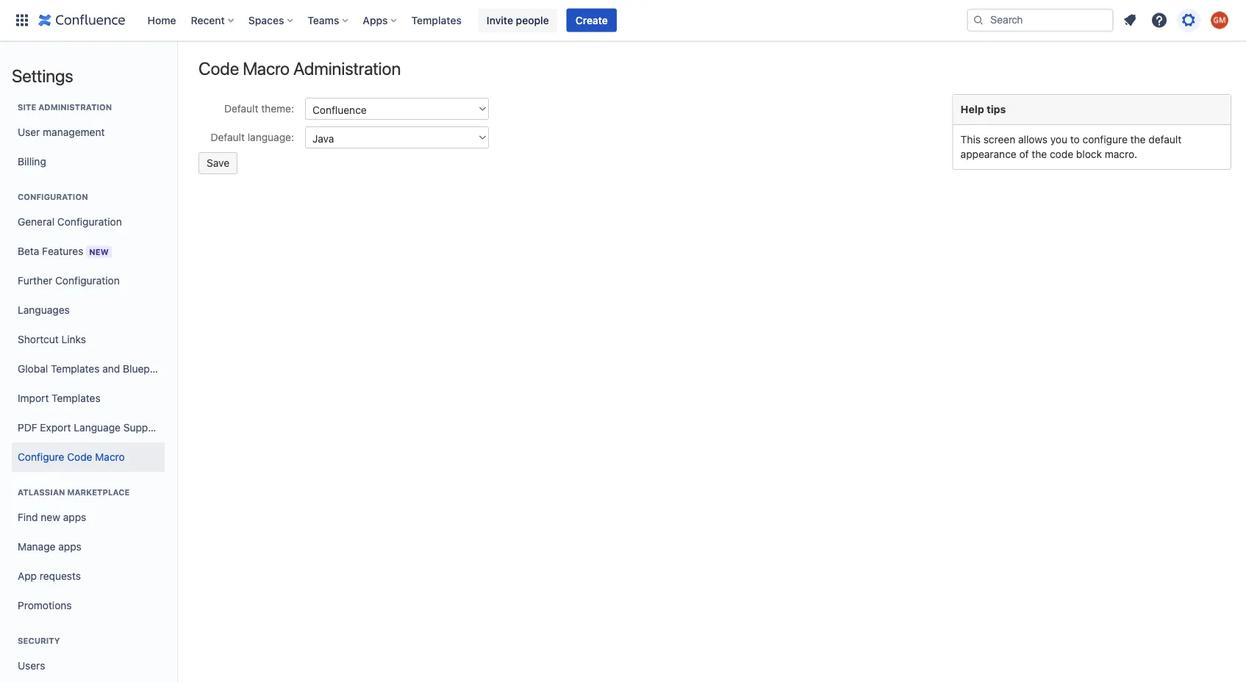 Task type: vqa. For each thing, say whether or not it's contained in the screenshot.
Billing link
yes



Task type: locate. For each thing, give the bounding box(es) containing it.
default for default language:
[[211, 131, 245, 143]]

user management link
[[12, 118, 165, 147]]

user
[[18, 126, 40, 138]]

banner
[[0, 0, 1246, 41]]

code macro administration
[[199, 58, 401, 79]]

default down default theme:
[[211, 131, 245, 143]]

spaces
[[248, 14, 284, 26]]

1 vertical spatial configuration
[[57, 216, 122, 228]]

marketplace
[[67, 488, 130, 497]]

default language:
[[211, 131, 294, 143]]

invite
[[487, 14, 513, 26]]

macro
[[243, 58, 290, 79], [95, 451, 125, 463]]

global templates and blueprints
[[18, 363, 171, 375]]

default
[[1149, 133, 1182, 146]]

2 vertical spatial configuration
[[55, 275, 120, 287]]

and
[[102, 363, 120, 375]]

app requests link
[[12, 562, 165, 591]]

administration
[[38, 103, 112, 112]]

this screen allows you to configure the default appearance of the code block macro.
[[961, 133, 1182, 160]]

1 vertical spatial apps
[[58, 541, 81, 553]]

configuration up languages link
[[55, 275, 120, 287]]

security group
[[12, 621, 165, 682]]

users link
[[12, 651, 165, 681]]

configuration up general
[[18, 192, 88, 202]]

appswitcher icon image
[[13, 11, 31, 29]]

code down pdf export language support link
[[67, 451, 92, 463]]

configuration inside general configuration link
[[57, 216, 122, 228]]

the up the macro.
[[1130, 133, 1146, 146]]

tips
[[987, 103, 1006, 115]]

administration
[[293, 58, 401, 79]]

0 horizontal spatial code
[[67, 451, 92, 463]]

macro down language
[[95, 451, 125, 463]]

default up default language:
[[224, 103, 258, 115]]

this
[[961, 133, 981, 146]]

pdf
[[18, 422, 37, 434]]

recent button
[[186, 8, 240, 32]]

import templates link
[[12, 384, 165, 413]]

configuration for general
[[57, 216, 122, 228]]

0 horizontal spatial macro
[[95, 451, 125, 463]]

0 horizontal spatial the
[[1032, 148, 1047, 160]]

promotions link
[[12, 591, 165, 621]]

configuration inside "further configuration" link
[[55, 275, 120, 287]]

confluence image
[[38, 11, 125, 29], [38, 11, 125, 29]]

1 vertical spatial code
[[67, 451, 92, 463]]

templates
[[411, 14, 462, 26], [51, 363, 100, 375], [52, 392, 100, 404]]

of
[[1019, 148, 1029, 160]]

teams
[[308, 14, 339, 26]]

macro up default theme:
[[243, 58, 290, 79]]

the
[[1130, 133, 1146, 146], [1032, 148, 1047, 160]]

manage
[[18, 541, 55, 553]]

the right of
[[1032, 148, 1047, 160]]

help
[[961, 103, 984, 115]]

recent
[[191, 14, 225, 26]]

0 vertical spatial the
[[1130, 133, 1146, 146]]

requests
[[40, 570, 81, 582]]

beta features new
[[18, 245, 109, 257]]

manage apps link
[[12, 532, 165, 562]]

1 horizontal spatial code
[[199, 58, 239, 79]]

2 vertical spatial templates
[[52, 392, 100, 404]]

code
[[199, 58, 239, 79], [67, 451, 92, 463]]

apps
[[63, 511, 86, 523], [58, 541, 81, 553]]

notification icon image
[[1121, 11, 1139, 29]]

0 vertical spatial templates
[[411, 14, 462, 26]]

templates right 'apps' popup button
[[411, 14, 462, 26]]

search image
[[973, 14, 984, 26]]

to
[[1070, 133, 1080, 146]]

users
[[18, 660, 45, 672]]

language:
[[248, 131, 294, 143]]

help tips
[[961, 103, 1006, 115]]

default
[[224, 103, 258, 115], [211, 131, 245, 143]]

further configuration link
[[12, 266, 165, 296]]

languages
[[18, 304, 70, 316]]

code
[[1050, 148, 1073, 160]]

1 horizontal spatial the
[[1130, 133, 1146, 146]]

apps button
[[358, 8, 403, 32]]

teams button
[[303, 8, 354, 32]]

apps right new
[[63, 511, 86, 523]]

general configuration link
[[12, 207, 165, 237]]

configuration group
[[12, 176, 171, 476]]

import
[[18, 392, 49, 404]]

1 horizontal spatial macro
[[243, 58, 290, 79]]

1 vertical spatial macro
[[95, 451, 125, 463]]

pdf export language support
[[18, 422, 162, 434]]

settings
[[12, 65, 73, 86]]

code right the collapse sidebar image
[[199, 58, 239, 79]]

0 vertical spatial apps
[[63, 511, 86, 523]]

people
[[516, 14, 549, 26]]

configuration up new
[[57, 216, 122, 228]]

app requests
[[18, 570, 81, 582]]

configuration
[[18, 192, 88, 202], [57, 216, 122, 228], [55, 275, 120, 287]]

import templates
[[18, 392, 100, 404]]

1 vertical spatial templates
[[51, 363, 100, 375]]

templates up pdf export language support link
[[52, 392, 100, 404]]

0 vertical spatial default
[[224, 103, 258, 115]]

manage apps
[[18, 541, 81, 553]]

new
[[41, 511, 60, 523]]

None submit
[[199, 152, 238, 174]]

find new apps link
[[12, 503, 165, 532]]

apps
[[363, 14, 388, 26]]

1 vertical spatial default
[[211, 131, 245, 143]]

user management
[[18, 126, 105, 138]]

templates down links
[[51, 363, 100, 375]]

configure
[[1083, 133, 1128, 146]]

apps up requests
[[58, 541, 81, 553]]

code inside configuration group
[[67, 451, 92, 463]]

screen
[[983, 133, 1016, 146]]

shortcut links link
[[12, 325, 165, 354]]

home link
[[143, 8, 181, 32]]

site administration
[[18, 103, 112, 112]]

features
[[42, 245, 83, 257]]

management
[[43, 126, 105, 138]]

general
[[18, 216, 55, 228]]



Task type: describe. For each thing, give the bounding box(es) containing it.
shortcut
[[18, 333, 59, 346]]

general configuration
[[18, 216, 122, 228]]

atlassian marketplace
[[18, 488, 130, 497]]

theme:
[[261, 103, 294, 115]]

atlassian
[[18, 488, 65, 497]]

invite people button
[[478, 8, 558, 32]]

macro.
[[1105, 148, 1137, 160]]

billing link
[[12, 147, 165, 176]]

macro inside configuration group
[[95, 451, 125, 463]]

billing
[[18, 155, 46, 168]]

blueprints
[[123, 363, 171, 375]]

find new apps
[[18, 511, 86, 523]]

security
[[18, 636, 60, 646]]

allows
[[1018, 133, 1048, 146]]

help icon image
[[1151, 11, 1168, 29]]

promotions
[[18, 600, 72, 612]]

atlassian marketplace group
[[12, 472, 165, 625]]

default theme:
[[224, 103, 294, 115]]

global element
[[9, 0, 964, 41]]

home
[[147, 14, 176, 26]]

templates for import templates
[[52, 392, 100, 404]]

configuration for further
[[55, 275, 120, 287]]

shortcut links
[[18, 333, 86, 346]]

global
[[18, 363, 48, 375]]

new
[[89, 247, 109, 257]]

apps inside 'link'
[[63, 511, 86, 523]]

pdf export language support link
[[12, 413, 165, 443]]

global templates and blueprints link
[[12, 354, 171, 384]]

configure
[[18, 451, 64, 463]]

further
[[18, 275, 52, 287]]

further configuration
[[18, 275, 120, 287]]

settings icon image
[[1180, 11, 1198, 29]]

invite people
[[487, 14, 549, 26]]

banner containing home
[[0, 0, 1246, 41]]

language
[[74, 422, 121, 434]]

support
[[123, 422, 162, 434]]

create link
[[567, 8, 617, 32]]

0 vertical spatial macro
[[243, 58, 290, 79]]

beta
[[18, 245, 39, 257]]

you
[[1050, 133, 1068, 146]]

export
[[40, 422, 71, 434]]

templates link
[[407, 8, 466, 32]]

templates for global templates and blueprints
[[51, 363, 100, 375]]

collapse sidebar image
[[160, 49, 193, 78]]

app
[[18, 570, 37, 582]]

configure code macro link
[[12, 443, 165, 472]]

site administration group
[[12, 87, 165, 181]]

default for default theme:
[[224, 103, 258, 115]]

1 vertical spatial the
[[1032, 148, 1047, 160]]

languages link
[[12, 296, 165, 325]]

find
[[18, 511, 38, 523]]

apps inside "link"
[[58, 541, 81, 553]]

0 vertical spatial code
[[199, 58, 239, 79]]

links
[[61, 333, 86, 346]]

site
[[18, 103, 36, 112]]

Search field
[[967, 8, 1114, 32]]

configure code macro
[[18, 451, 125, 463]]

create
[[575, 14, 608, 26]]

spaces button
[[244, 8, 299, 32]]

appearance
[[961, 148, 1017, 160]]

block
[[1076, 148, 1102, 160]]

your profile and preferences image
[[1211, 11, 1229, 29]]

templates inside "global" 'element'
[[411, 14, 462, 26]]

0 vertical spatial configuration
[[18, 192, 88, 202]]



